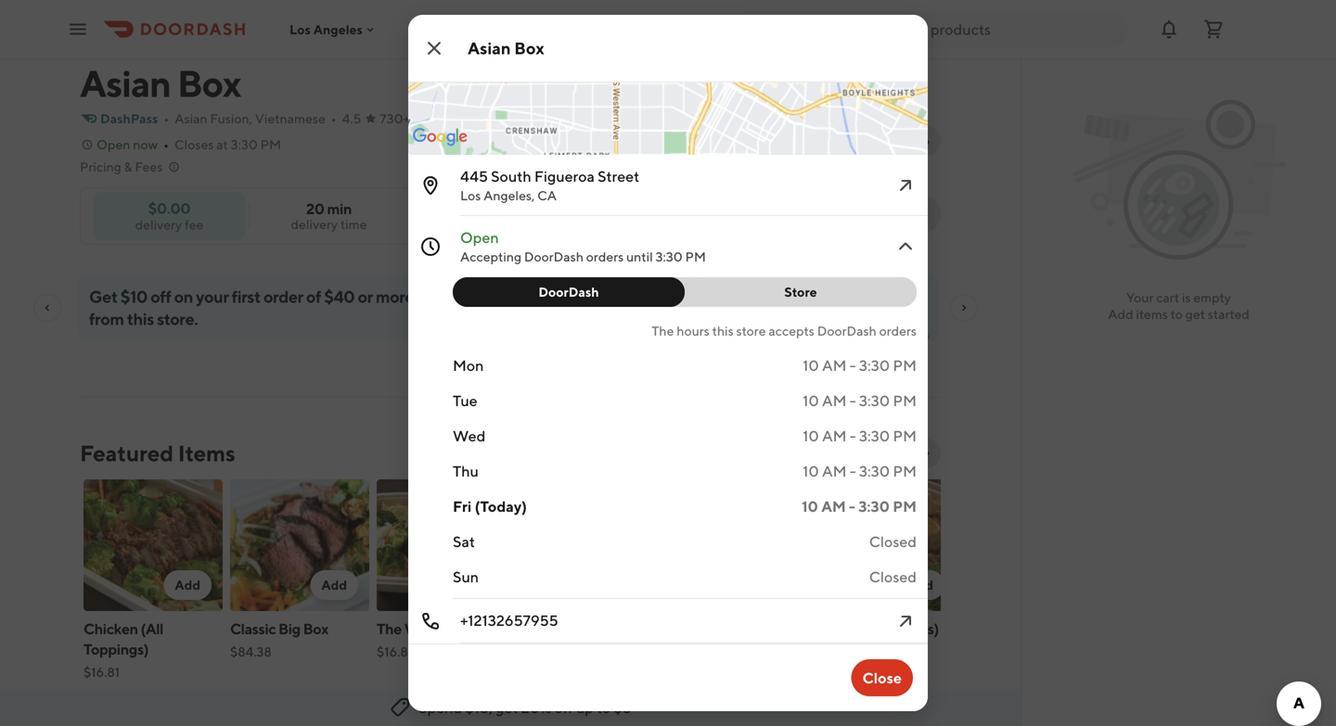 Task type: describe. For each thing, give the bounding box(es) containing it.
am for tue
[[823, 392, 847, 410]]

am for wed
[[823, 428, 847, 445]]

• right dashpass
[[164, 111, 169, 126]]

10 for tue
[[803, 392, 820, 410]]

• left 4.5 at left top
[[331, 111, 337, 126]]

cart
[[1157, 290, 1180, 305]]

classic big box $84.38
[[230, 621, 329, 660]]

close button
[[852, 660, 914, 697]]

pm for wed
[[893, 428, 917, 445]]

the workout image
[[377, 480, 516, 612]]

fri
[[453, 498, 472, 516]]

toppings) for tofu (all toppings)
[[874, 621, 939, 638]]

big
[[279, 621, 301, 638]]

of
[[306, 287, 321, 307]]

10 am - 3:30 pm for fri (today)
[[802, 498, 917, 516]]

$0.00 delivery fee
[[135, 200, 204, 233]]

pickup
[[877, 199, 919, 214]]

- for wed
[[850, 428, 857, 445]]

+12132657955
[[461, 612, 559, 630]]

add button for chicken (all toppings)
[[164, 571, 212, 601]]

up
[[576, 700, 594, 717]]

open menu image
[[67, 18, 89, 40]]

3:30 for fri (today)
[[859, 498, 890, 516]]

chicken curry image
[[670, 480, 810, 612]]

vietnamese
[[255, 111, 326, 126]]

10 for wed
[[803, 428, 820, 445]]

tofu
[[817, 621, 846, 638]]

add inside your cart is empty add items to get started
[[1109, 307, 1134, 322]]

10 am - 3:30 pm for tue
[[803, 392, 917, 410]]

toppings) for steak (all toppings)
[[589, 621, 654, 638]]

wed
[[453, 428, 486, 445]]

pricing & fees
[[80, 159, 163, 175]]

fri (today)
[[453, 498, 527, 516]]

3:30 for mon
[[860, 357, 890, 375]]

hours
[[677, 324, 710, 339]]

4.5
[[342, 111, 361, 126]]

open accepting doordash orders until 3:30 pm
[[461, 229, 707, 265]]

445 south figueroa street los angeles, ca
[[461, 168, 640, 203]]

save button
[[533, 196, 610, 233]]

am for fri (today)
[[822, 498, 847, 516]]

toppings) for chicken (all toppings)
[[84, 641, 149, 659]]

pm for tue
[[893, 392, 917, 410]]

0 items, open order cart image
[[1203, 18, 1226, 40]]

0.8 mi • $$
[[470, 111, 539, 126]]

mon
[[453, 357, 484, 375]]

730+ ratings •
[[380, 111, 464, 126]]

20 min delivery time
[[291, 200, 367, 232]]

delivery inside 20 min delivery time
[[291, 217, 338, 232]]

group order button
[[625, 196, 745, 233]]

0 horizontal spatial los
[[290, 22, 311, 37]]

add button for classic big box
[[310, 571, 358, 601]]

the for hours
[[652, 324, 674, 339]]

3:30 for tue
[[860, 392, 890, 410]]

• closes at 3:30 pm
[[163, 137, 281, 152]]

3:30 inside the open accepting doordash orders until 3:30 pm
[[656, 249, 683, 265]]

south
[[491, 168, 532, 185]]

$16.81 inside 'chicken (all toppings) $16.81'
[[84, 665, 120, 681]]

chicken (all toppings) image
[[84, 480, 223, 612]]

more info button
[[842, 126, 941, 156]]

featured items
[[80, 441, 236, 467]]

• left 0.8
[[459, 111, 464, 126]]

DoorDash button
[[453, 278, 685, 307]]

10 for mon
[[803, 357, 820, 375]]

15
[[882, 215, 893, 228]]

at
[[217, 137, 228, 152]]

group
[[656, 207, 695, 222]]

$5
[[614, 700, 632, 717]]

your
[[196, 287, 229, 307]]

the workout $16.81
[[377, 621, 463, 660]]

angeles
[[314, 22, 363, 37]]

featured
[[80, 441, 174, 467]]

$15,
[[466, 700, 493, 717]]

dashpass •
[[100, 111, 169, 126]]

pickup 15 min
[[877, 199, 919, 228]]

the for workout
[[377, 621, 402, 638]]

3:30 for wed
[[860, 428, 890, 445]]

(today)
[[475, 498, 527, 516]]

tofu (all toppings) $17.19
[[817, 621, 939, 660]]

workout
[[404, 621, 463, 638]]

445
[[461, 168, 488, 185]]

1 horizontal spatial off
[[555, 700, 574, 717]]

spend
[[419, 700, 463, 717]]

thu
[[453, 463, 479, 480]]

steak (all toppings) image
[[524, 480, 663, 612]]

until
[[627, 249, 653, 265]]

add for tofu (all toppings)
[[908, 578, 934, 593]]

- for tue
[[850, 392, 857, 410]]

pricing
[[80, 159, 122, 175]]

- for thu
[[850, 463, 857, 480]]

$40
[[324, 287, 355, 307]]

add button for the workout
[[457, 571, 505, 601]]

Store button
[[674, 278, 917, 307]]

group order
[[656, 207, 734, 222]]

order
[[698, 207, 734, 222]]

box inside classic big box $84.38
[[303, 621, 329, 638]]

- for fri (today)
[[850, 498, 856, 516]]

now
[[133, 137, 158, 152]]

accepting
[[461, 249, 522, 265]]

doordash inside the open accepting doordash orders until 3:30 pm
[[524, 249, 584, 265]]

1 vertical spatial asian
[[80, 61, 171, 105]]

steak
[[524, 621, 561, 638]]

open now
[[97, 137, 158, 152]]

map region
[[401, 0, 1114, 375]]

delivery
[[782, 199, 832, 214]]

fusion,
[[210, 111, 253, 126]]

this inside the asian box 'dialog'
[[713, 324, 734, 339]]

hour options option group
[[453, 278, 917, 307]]

20%
[[521, 700, 552, 717]]

delivery 20 min
[[782, 199, 832, 228]]

730+
[[380, 111, 410, 126]]

classic big box image
[[230, 480, 370, 612]]

classic
[[230, 621, 276, 638]]

sun
[[453, 569, 479, 586]]

$18.69 inside steak (all toppings) $18.69
[[524, 645, 563, 660]]

10 am - 3:30 pm for mon
[[803, 357, 917, 375]]

store.
[[157, 309, 198, 329]]

closed for sun
[[870, 569, 917, 586]]

min for pickup
[[895, 215, 914, 228]]

click item image
[[895, 236, 917, 258]]

10 am - 3:30 pm for wed
[[803, 428, 917, 445]]

• right 'mi'
[[512, 111, 518, 126]]

more
[[871, 133, 903, 149]]

pricing & fees button
[[80, 158, 181, 176]]



Task type: vqa. For each thing, say whether or not it's contained in the screenshot.
leftmost Help
no



Task type: locate. For each thing, give the bounding box(es) containing it.
(all inside 'chicken (all toppings) $16.81'
[[141, 621, 163, 638]]

add for the workout
[[468, 578, 494, 593]]

4 - from the top
[[850, 463, 857, 480]]

toppings)
[[589, 621, 654, 638], [874, 621, 939, 638], [84, 641, 149, 659]]

delivery inside $0.00 delivery fee
[[135, 217, 182, 233]]

1 vertical spatial closed
[[870, 569, 917, 586]]

started
[[1209, 307, 1250, 322]]

min inside the pickup 15 min
[[895, 215, 914, 228]]

the inside the workout $16.81
[[377, 621, 402, 638]]

3 - from the top
[[850, 428, 857, 445]]

open inside the open accepting doordash orders until 3:30 pm
[[461, 229, 499, 247]]

pm for thu
[[893, 463, 917, 480]]

sat
[[453, 533, 475, 551]]

1 vertical spatial the
[[377, 621, 402, 638]]

delivery
[[291, 217, 338, 232], [135, 217, 182, 233]]

10 am - 3:30 pm for thu
[[803, 463, 917, 480]]

0 horizontal spatial off
[[151, 287, 171, 307]]

2 $18.69 from the left
[[670, 645, 710, 660]]

order
[[264, 287, 303, 307]]

&
[[124, 159, 132, 175]]

asian up dashpass
[[80, 61, 171, 105]]

open for open now
[[97, 137, 130, 152]]

to right up
[[597, 700, 611, 717]]

time
[[341, 217, 367, 232]]

box up "$$"
[[515, 38, 545, 58]]

min up $40
[[327, 200, 352, 218]]

add button
[[164, 571, 212, 601], [310, 571, 358, 601], [457, 571, 505, 601], [897, 571, 945, 601]]

click item image
[[895, 175, 917, 197], [895, 611, 917, 633]]

your cart is empty add items to get started
[[1109, 290, 1250, 322]]

add for chicken (all toppings)
[[175, 578, 201, 593]]

dashpass
[[100, 111, 158, 126]]

add
[[1109, 307, 1134, 322], [175, 578, 201, 593], [322, 578, 347, 593], [468, 578, 494, 593], [908, 578, 934, 593]]

1 add button from the left
[[164, 571, 212, 601]]

toppings) inside steak (all toppings) $18.69
[[589, 621, 654, 638]]

ratings
[[413, 111, 453, 126]]

box right big
[[303, 621, 329, 638]]

2 - from the top
[[850, 392, 857, 410]]

ca
[[538, 188, 557, 203]]

am for thu
[[823, 463, 847, 480]]

0 vertical spatial asian
[[468, 38, 511, 58]]

featured items heading
[[80, 439, 236, 469]]

min down delivery
[[806, 215, 825, 228]]

1 vertical spatial to
[[597, 700, 611, 717]]

1 horizontal spatial asian box
[[468, 38, 545, 58]]

this left store
[[713, 324, 734, 339]]

or
[[358, 287, 373, 307]]

off
[[151, 287, 171, 307], [555, 700, 574, 717]]

2 vertical spatial box
[[303, 621, 329, 638]]

5 am from the top
[[822, 498, 847, 516]]

open for open accepting doordash orders until 3:30 pm
[[461, 229, 499, 247]]

1 am from the top
[[823, 357, 847, 375]]

$10
[[120, 287, 148, 307]]

powered by google image
[[413, 128, 468, 147]]

0 horizontal spatial this
[[127, 309, 154, 329]]

$16.81 down workout
[[377, 645, 413, 660]]

save
[[570, 207, 599, 222]]

0 vertical spatial asian box
[[468, 38, 545, 58]]

(all for tofu
[[849, 621, 872, 638]]

street
[[598, 168, 640, 185]]

your
[[1127, 290, 1154, 305]]

0 horizontal spatial asian
[[80, 61, 171, 105]]

delivery left fee
[[135, 217, 182, 233]]

1 vertical spatial $16.81
[[84, 665, 120, 681]]

on
[[174, 287, 193, 307]]

$$
[[523, 111, 539, 126]]

0 horizontal spatial get
[[496, 700, 518, 717]]

next button of carousel image
[[919, 447, 934, 461]]

$16.81
[[377, 645, 413, 660], [84, 665, 120, 681]]

close asian box image
[[423, 37, 446, 59]]

1 - from the top
[[850, 357, 857, 375]]

10 am - 3:30 pm
[[803, 357, 917, 375], [803, 392, 917, 410], [803, 428, 917, 445], [803, 463, 917, 480], [802, 498, 917, 516]]

box up "fusion,"
[[177, 61, 241, 105]]

toppings) inside 'chicken (all toppings) $16.81'
[[84, 641, 149, 659]]

doordash
[[524, 249, 584, 265], [539, 285, 599, 300], [818, 324, 877, 339]]

tue
[[453, 392, 478, 410]]

2 (all from the left
[[563, 621, 586, 638]]

spend $15, get 20% off up to $5
[[419, 700, 632, 717]]

(all for steak
[[563, 621, 586, 638]]

0 vertical spatial box
[[515, 38, 545, 58]]

0 vertical spatial the
[[652, 324, 674, 339]]

orders down click item image
[[880, 324, 917, 339]]

3 (all from the left
[[849, 621, 872, 638]]

$18.69 inside button
[[670, 645, 710, 660]]

first
[[232, 287, 261, 307]]

0 horizontal spatial delivery
[[135, 217, 182, 233]]

fee
[[185, 217, 204, 233]]

los inside 445 south figueroa street los angeles, ca
[[461, 188, 481, 203]]

$16.81 inside the workout $16.81
[[377, 645, 413, 660]]

1 click item image from the top
[[895, 175, 917, 197]]

asian fusion, vietnamese
[[175, 111, 326, 126]]

(all right the chicken
[[141, 621, 163, 638]]

pm for fri (today)
[[893, 498, 917, 516]]

1 horizontal spatial toppings)
[[589, 621, 654, 638]]

2 horizontal spatial asian
[[468, 38, 511, 58]]

1 horizontal spatial box
[[303, 621, 329, 638]]

None radio
[[760, 196, 855, 233], [844, 196, 941, 233], [760, 196, 855, 233], [844, 196, 941, 233]]

items
[[178, 441, 236, 467]]

$84.38
[[230, 645, 272, 660]]

am
[[823, 357, 847, 375], [823, 392, 847, 410], [823, 428, 847, 445], [823, 463, 847, 480], [822, 498, 847, 516]]

delivery left time
[[291, 217, 338, 232]]

los angeles
[[290, 22, 363, 37]]

pm inside the open accepting doordash orders until 3:30 pm
[[686, 249, 707, 265]]

1 vertical spatial doordash
[[539, 285, 599, 300]]

1 horizontal spatial $16.81
[[377, 645, 413, 660]]

items
[[1137, 307, 1169, 322]]

off left the on
[[151, 287, 171, 307]]

this down $10 in the left top of the page
[[127, 309, 154, 329]]

toppings) inside tofu (all toppings) $17.19
[[874, 621, 939, 638]]

pm
[[261, 137, 281, 152], [686, 249, 707, 265], [893, 357, 917, 375], [893, 392, 917, 410], [893, 428, 917, 445], [893, 463, 917, 480], [893, 498, 917, 516]]

0.8
[[470, 111, 490, 126]]

0 horizontal spatial toppings)
[[84, 641, 149, 659]]

doordash inside button
[[539, 285, 599, 300]]

10
[[803, 357, 820, 375], [803, 392, 820, 410], [803, 428, 820, 445], [803, 463, 820, 480], [802, 498, 819, 516]]

20 left time
[[306, 200, 325, 218]]

more info
[[871, 133, 930, 149]]

open up pricing & fees
[[97, 137, 130, 152]]

2 vertical spatial asian
[[175, 111, 208, 126]]

asian inside the asian box 'dialog'
[[468, 38, 511, 58]]

get right $15, on the bottom left
[[496, 700, 518, 717]]

0 horizontal spatial the
[[377, 621, 402, 638]]

asian right "close asian box" "icon"
[[468, 38, 511, 58]]

get
[[89, 287, 118, 307]]

2 horizontal spatial min
[[895, 215, 914, 228]]

1 horizontal spatial this
[[713, 324, 734, 339]]

1 horizontal spatial to
[[1171, 307, 1184, 322]]

toppings) up 'close' at the bottom of the page
[[874, 621, 939, 638]]

the inside 'dialog'
[[652, 324, 674, 339]]

10 for thu
[[803, 463, 820, 480]]

off left up
[[555, 700, 574, 717]]

chicken
[[84, 621, 138, 638]]

2 click item image from the top
[[895, 611, 917, 633]]

5 - from the top
[[850, 498, 856, 516]]

info
[[906, 133, 930, 149]]

(all right 'tofu'
[[849, 621, 872, 638]]

1 horizontal spatial open
[[461, 229, 499, 247]]

0 vertical spatial closed
[[870, 533, 917, 551]]

1 vertical spatial box
[[177, 61, 241, 105]]

min inside delivery 20 min
[[806, 215, 825, 228]]

2 vertical spatial doordash
[[818, 324, 877, 339]]

doordash up doordash button
[[524, 249, 584, 265]]

$16.81 down the chicken
[[84, 665, 120, 681]]

pm for mon
[[893, 357, 917, 375]]

2 add button from the left
[[310, 571, 358, 601]]

min down pickup
[[895, 215, 914, 228]]

0 vertical spatial click item image
[[895, 175, 917, 197]]

0 horizontal spatial to
[[597, 700, 611, 717]]

toppings) down the chicken
[[84, 641, 149, 659]]

get inside your cart is empty add items to get started
[[1186, 307, 1206, 322]]

mi
[[492, 111, 507, 126]]

get down is
[[1186, 307, 1206, 322]]

asian up closes
[[175, 111, 208, 126]]

0 horizontal spatial (all
[[141, 621, 163, 638]]

0 horizontal spatial asian box
[[80, 61, 241, 105]]

1 vertical spatial click item image
[[895, 611, 917, 633]]

the left hours
[[652, 324, 674, 339]]

1 horizontal spatial get
[[1186, 307, 1206, 322]]

• right now on the left top
[[163, 137, 169, 152]]

store
[[785, 285, 818, 300]]

0 vertical spatial orders
[[587, 249, 624, 265]]

0 horizontal spatial 20
[[306, 200, 325, 218]]

los left angeles
[[290, 22, 311, 37]]

1 horizontal spatial the
[[652, 324, 674, 339]]

asian box image
[[97, 0, 167, 48]]

fees
[[135, 159, 163, 175]]

chicken (all toppings) $16.81
[[84, 621, 163, 681]]

more
[[376, 287, 414, 307]]

1 closed from the top
[[870, 533, 917, 551]]

asian box up dashpass •
[[80, 61, 241, 105]]

2 horizontal spatial box
[[515, 38, 545, 58]]

orders left until
[[587, 249, 624, 265]]

min inside 20 min delivery time
[[327, 200, 352, 218]]

notification bell image
[[1159, 18, 1181, 40]]

off inside get $10 off on your first order of $40 or more from this store.
[[151, 287, 171, 307]]

1 vertical spatial asian box
[[80, 61, 241, 105]]

closes
[[175, 137, 214, 152]]

20
[[306, 200, 325, 218], [790, 215, 804, 228]]

to for up
[[597, 700, 611, 717]]

1 vertical spatial get
[[496, 700, 518, 717]]

asian
[[468, 38, 511, 58], [80, 61, 171, 105], [175, 111, 208, 126]]

3:30 for thu
[[860, 463, 890, 480]]

min
[[327, 200, 352, 218], [806, 215, 825, 228], [895, 215, 914, 228]]

1 horizontal spatial delivery
[[291, 217, 338, 232]]

the left workout
[[377, 621, 402, 638]]

20 down delivery
[[790, 215, 804, 228]]

2 closed from the top
[[870, 569, 917, 586]]

click item image up 'close' at the bottom of the page
[[895, 611, 917, 633]]

from
[[89, 309, 124, 329]]

order methods option group
[[760, 196, 941, 233]]

toppings) up $5
[[589, 621, 654, 638]]

0 horizontal spatial $18.69
[[524, 645, 563, 660]]

am for mon
[[823, 357, 847, 375]]

20 inside 20 min delivery time
[[306, 200, 325, 218]]

(all inside tofu (all toppings) $17.19
[[849, 621, 872, 638]]

doordash right accepts
[[818, 324, 877, 339]]

1 horizontal spatial 20
[[790, 215, 804, 228]]

3 am from the top
[[823, 428, 847, 445]]

0 horizontal spatial box
[[177, 61, 241, 105]]

2 am from the top
[[823, 392, 847, 410]]

0 vertical spatial to
[[1171, 307, 1184, 322]]

min for delivery
[[806, 215, 825, 228]]

10 for fri (today)
[[802, 498, 819, 516]]

add button for tofu (all toppings)
[[897, 571, 945, 601]]

get
[[1186, 307, 1206, 322], [496, 700, 518, 717]]

1 horizontal spatial los
[[461, 188, 481, 203]]

to inside your cart is empty add items to get started
[[1171, 307, 1184, 322]]

-
[[850, 357, 857, 375], [850, 392, 857, 410], [850, 428, 857, 445], [850, 463, 857, 480], [850, 498, 856, 516]]

1 vertical spatial los
[[461, 188, 481, 203]]

0 vertical spatial get
[[1186, 307, 1206, 322]]

1 vertical spatial open
[[461, 229, 499, 247]]

(all
[[141, 621, 163, 638], [563, 621, 586, 638], [849, 621, 872, 638]]

the hours this store accepts doordash orders
[[652, 324, 917, 339]]

orders inside the open accepting doordash orders until 3:30 pm
[[587, 249, 624, 265]]

close
[[863, 670, 902, 688]]

to down cart
[[1171, 307, 1184, 322]]

0 horizontal spatial $16.81
[[84, 665, 120, 681]]

0 vertical spatial $16.81
[[377, 645, 413, 660]]

asian box dialog
[[401, 0, 1114, 712]]

1 horizontal spatial min
[[806, 215, 825, 228]]

asian box
[[468, 38, 545, 58], [80, 61, 241, 105]]

this inside get $10 off on your first order of $40 or more from this store.
[[127, 309, 154, 329]]

1 vertical spatial orders
[[880, 324, 917, 339]]

0 vertical spatial los
[[290, 22, 311, 37]]

asian box inside 'dialog'
[[468, 38, 545, 58]]

1 horizontal spatial (all
[[563, 621, 586, 638]]

$0.00
[[148, 200, 191, 217]]

1 horizontal spatial asian
[[175, 111, 208, 126]]

store
[[737, 324, 766, 339]]

0 vertical spatial open
[[97, 137, 130, 152]]

tofu (all toppings) image
[[817, 480, 956, 612]]

doordash down the open accepting doordash orders until 3:30 pm
[[539, 285, 599, 300]]

asian box up 0.8 mi • $$
[[468, 38, 545, 58]]

1 (all from the left
[[141, 621, 163, 638]]

box
[[515, 38, 545, 58], [177, 61, 241, 105], [303, 621, 329, 638]]

1 $18.69 from the left
[[524, 645, 563, 660]]

angeles,
[[484, 188, 535, 203]]

$18.69 button
[[667, 476, 813, 673]]

20 inside delivery 20 min
[[790, 215, 804, 228]]

this
[[127, 309, 154, 329], [713, 324, 734, 339]]

to
[[1171, 307, 1184, 322], [597, 700, 611, 717]]

4 add button from the left
[[897, 571, 945, 601]]

2 horizontal spatial (all
[[849, 621, 872, 638]]

- for mon
[[850, 357, 857, 375]]

4 am from the top
[[823, 463, 847, 480]]

to for items
[[1171, 307, 1184, 322]]

(all inside steak (all toppings) $18.69
[[563, 621, 586, 638]]

los down 445
[[461, 188, 481, 203]]

0 horizontal spatial min
[[327, 200, 352, 218]]

los
[[290, 22, 311, 37], [461, 188, 481, 203]]

steak (all toppings) $18.69
[[524, 621, 654, 660]]

click item image up pickup
[[895, 175, 917, 197]]

0 vertical spatial off
[[151, 287, 171, 307]]

empty
[[1194, 290, 1232, 305]]

1 horizontal spatial orders
[[880, 324, 917, 339]]

add for classic big box
[[322, 578, 347, 593]]

0 horizontal spatial orders
[[587, 249, 624, 265]]

(all right steak
[[563, 621, 586, 638]]

0 horizontal spatial open
[[97, 137, 130, 152]]

closed for sat
[[870, 533, 917, 551]]

1 horizontal spatial $18.69
[[670, 645, 710, 660]]

1 vertical spatial off
[[555, 700, 574, 717]]

get $10 off on your first order of $40 or more from this store.
[[89, 287, 414, 329]]

is
[[1183, 290, 1192, 305]]

box inside the asian box 'dialog'
[[515, 38, 545, 58]]

2 horizontal spatial toppings)
[[874, 621, 939, 638]]

3 add button from the left
[[457, 571, 505, 601]]

(all for chicken
[[141, 621, 163, 638]]

0 vertical spatial doordash
[[524, 249, 584, 265]]

open up accepting
[[461, 229, 499, 247]]



